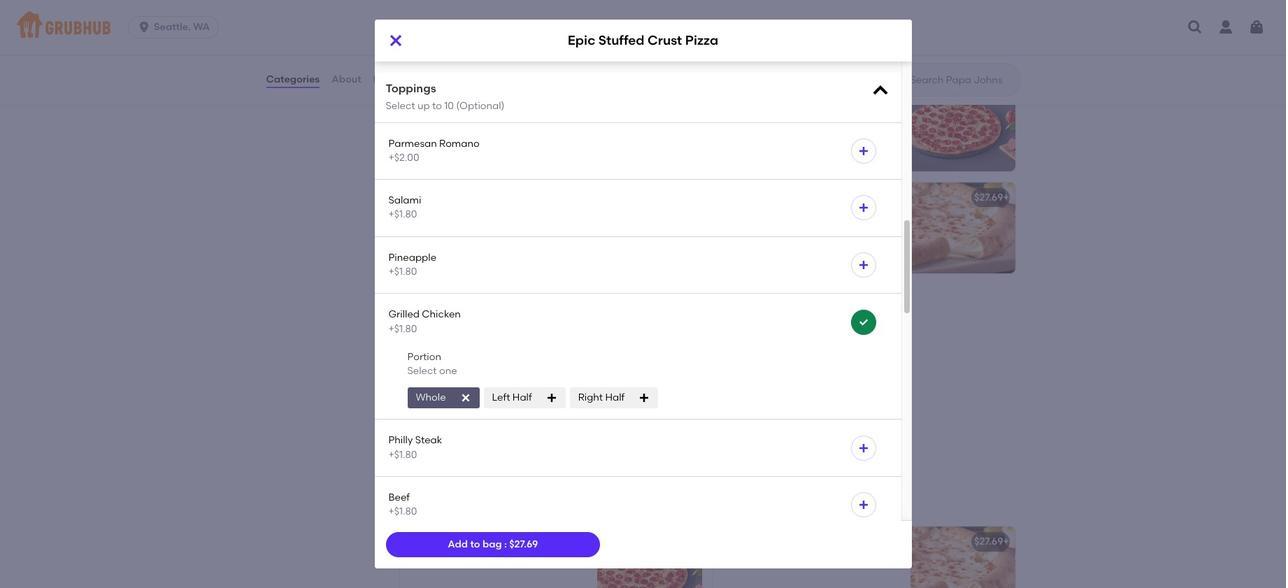 Task type: describe. For each thing, give the bounding box(es) containing it.
seattle, wa
[[154, 21, 210, 33]]

alfredo sauce
[[391, 27, 458, 39]]

the meats pizza image
[[597, 0, 702, 69]]

hawaiian
[[438, 90, 485, 101]]

shaq- for 1st shaq-a-roni pizza button from the top
[[408, 192, 437, 204]]

salami +$1.80
[[389, 195, 421, 221]]

1 horizontal spatial epic
[[568, 32, 595, 49]]

+$2.00
[[389, 152, 419, 164]]

portion
[[407, 351, 441, 363]]

1 vertical spatial epic stuffed crust pizza image
[[598, 376, 703, 467]]

left half
[[492, 392, 532, 404]]

wa
[[193, 21, 210, 33]]

portion select one
[[407, 351, 457, 377]]

add
[[448, 538, 468, 550]]

seattle, wa button
[[128, 16, 224, 38]]

3 + from the top
[[1003, 536, 1009, 548]]

most
[[397, 353, 420, 364]]

featured selection
[[397, 494, 536, 511]]

left
[[492, 392, 510, 404]]

pizza inside 'button'
[[487, 90, 512, 101]]

stuffed inside epic stuffed crust pizza button
[[430, 388, 465, 400]]

shaq- for second shaq-a-roni pizza button
[[408, 536, 437, 548]]

super
[[408, 90, 436, 101]]

on
[[462, 353, 474, 364]]

the works pizza image
[[910, 0, 1015, 69]]

best sellers most ordered on grubhub
[[397, 333, 519, 364]]

1 vertical spatial to
[[470, 538, 480, 550]]

about button
[[331, 55, 362, 105]]

beef +$1.80
[[389, 492, 417, 518]]

epic stuffed crust pizza button
[[398, 376, 703, 467]]

chicken
[[422, 309, 461, 321]]

1 horizontal spatial crust
[[648, 32, 682, 49]]

$19.29 +
[[975, 90, 1009, 101]]

grilled
[[389, 309, 420, 321]]

up
[[418, 100, 430, 112]]

roni for second shaq-a-roni pizza button
[[448, 536, 469, 548]]

selection
[[467, 494, 536, 511]]

show less button
[[394, 279, 1021, 310]]

half for right half
[[605, 392, 625, 404]]

beef
[[389, 492, 410, 504]]

toppings
[[386, 82, 436, 95]]

bag
[[483, 538, 502, 550]]

one
[[439, 365, 457, 377]]

steak
[[415, 435, 442, 447]]

grilled chicken +$1.80
[[389, 309, 461, 335]]

10
[[444, 100, 454, 112]]

parmesan
[[389, 137, 437, 149]]

shaq-a-roni pizza image for second shaq-a-roni pizza button
[[597, 527, 702, 588]]

1 shaq-a-roni pizza button from the top
[[400, 183, 702, 274]]

2 + from the top
[[1003, 192, 1009, 204]]



Task type: locate. For each thing, give the bounding box(es) containing it.
0 horizontal spatial epic
[[407, 388, 428, 400]]

to inside toppings select up to 10 (optional)
[[432, 100, 442, 112]]

0 vertical spatial epic
[[568, 32, 595, 49]]

0 vertical spatial +
[[1003, 90, 1009, 101]]

to left '10'
[[432, 100, 442, 112]]

1 vertical spatial crust
[[467, 388, 493, 400]]

0 vertical spatial epic stuffed crust pizza image
[[910, 183, 1015, 274]]

seattle,
[[154, 21, 191, 33]]

svg image for pineapple
[[858, 259, 869, 271]]

0 vertical spatial shaq-
[[408, 192, 437, 204]]

shaq-a-roni pizza button
[[400, 183, 702, 274], [400, 527, 702, 588]]

1 half from the left
[[513, 392, 532, 404]]

1 + from the top
[[1003, 90, 1009, 101]]

0 vertical spatial shaq-a-roni pizza image
[[910, 80, 1015, 171]]

right half
[[578, 392, 625, 404]]

0 vertical spatial epic stuffed crust pizza
[[568, 32, 718, 49]]

half right right
[[605, 392, 625, 404]]

0 vertical spatial shaq-a-roni pizza button
[[400, 183, 702, 274]]

shaq-a-roni pizza
[[408, 192, 497, 204], [408, 536, 497, 548]]

shaq-a-roni pizza image
[[910, 80, 1015, 171], [597, 183, 702, 274], [597, 527, 702, 588]]

epic stuffed crust pizza
[[568, 32, 718, 49], [407, 388, 521, 400]]

a- right 'salami'
[[437, 192, 448, 204]]

1 vertical spatial shaq-a-roni pizza
[[408, 536, 497, 548]]

best
[[397, 333, 429, 350]]

1 horizontal spatial half
[[605, 392, 625, 404]]

about
[[332, 73, 361, 85]]

$27.69 +
[[974, 192, 1009, 204], [974, 536, 1009, 548]]

+$1.80 inside salami +$1.80
[[389, 209, 417, 221]]

+$1.80
[[389, 209, 417, 221], [389, 266, 417, 278], [389, 323, 417, 335], [389, 449, 417, 461], [389, 506, 417, 518]]

2 half from the left
[[605, 392, 625, 404]]

roni left bag at the left of page
[[448, 536, 469, 548]]

pizza for second shaq-a-roni pizza button
[[471, 536, 497, 548]]

1 vertical spatial $27.69 +
[[974, 536, 1009, 548]]

shaq-a-roni pizza down featured selection
[[408, 536, 497, 548]]

roni for 1st shaq-a-roni pizza button from the top
[[448, 192, 469, 204]]

svg image inside the seattle, wa button
[[137, 20, 151, 34]]

select down portion
[[407, 365, 437, 377]]

0 vertical spatial a-
[[437, 192, 448, 204]]

+$1.80 down 'salami'
[[389, 209, 417, 221]]

epic down "portion select one"
[[407, 388, 428, 400]]

a-
[[437, 192, 448, 204], [437, 536, 448, 548]]

show less
[[684, 288, 731, 300]]

2 $27.69 + from the top
[[974, 536, 1009, 548]]

0 horizontal spatial half
[[513, 392, 532, 404]]

svg image
[[1187, 19, 1204, 36], [1248, 19, 1265, 36], [137, 20, 151, 34], [571, 28, 583, 39], [387, 32, 404, 49], [870, 81, 890, 100], [858, 202, 869, 214], [858, 317, 869, 328], [460, 393, 471, 404], [639, 393, 650, 404], [858, 443, 869, 454], [858, 500, 869, 511]]

1 horizontal spatial epic stuffed crust pizza
[[568, 32, 718, 49]]

categories
[[266, 73, 320, 85]]

:
[[504, 538, 507, 550]]

2 vertical spatial +
[[1003, 536, 1009, 548]]

epic stuffed crust pizza image
[[910, 183, 1015, 274], [598, 376, 703, 467], [910, 527, 1015, 588]]

1 vertical spatial shaq-a-roni pizza image
[[597, 183, 702, 274]]

half for left half
[[513, 392, 532, 404]]

to
[[432, 100, 442, 112], [470, 538, 480, 550]]

Search Papa Johns search field
[[909, 73, 1016, 87]]

romano
[[439, 137, 480, 149]]

1 vertical spatial shaq-a-roni pizza button
[[400, 527, 702, 588]]

1 vertical spatial svg image
[[858, 259, 869, 271]]

featured
[[397, 494, 464, 511]]

reviews
[[373, 73, 412, 85]]

super hawaiian pizza
[[408, 90, 512, 101]]

epic inside epic stuffed crust pizza button
[[407, 388, 428, 400]]

0 vertical spatial shaq-a-roni pizza
[[408, 192, 497, 204]]

ordered
[[422, 353, 460, 364]]

shaq- down +$2.00
[[408, 192, 437, 204]]

0 vertical spatial $27.69 +
[[974, 192, 1009, 204]]

1 shaq-a-roni pizza from the top
[[408, 192, 497, 204]]

0 vertical spatial crust
[[648, 32, 682, 49]]

1 roni from the top
[[448, 192, 469, 204]]

1 vertical spatial roni
[[448, 536, 469, 548]]

3 +$1.80 from the top
[[389, 323, 417, 335]]

svg image for parmesan romano
[[858, 145, 869, 157]]

1 horizontal spatial to
[[470, 538, 480, 550]]

2 shaq- from the top
[[408, 536, 437, 548]]

a- for 1st shaq-a-roni pizza button from the top
[[437, 192, 448, 204]]

epic
[[568, 32, 595, 49], [407, 388, 428, 400]]

$27.69
[[974, 192, 1003, 204], [974, 536, 1003, 548], [509, 538, 538, 550]]

less
[[713, 288, 731, 300]]

+$1.80 down the grilled
[[389, 323, 417, 335]]

1 shaq- from the top
[[408, 192, 437, 204]]

4 +$1.80 from the top
[[389, 449, 417, 461]]

crust inside button
[[467, 388, 493, 400]]

2 roni from the top
[[448, 536, 469, 548]]

reviews button
[[372, 55, 413, 105]]

+$1.80 inside grilled chicken +$1.80
[[389, 323, 417, 335]]

super hawaiian pizza button
[[400, 80, 702, 171]]

select inside "portion select one"
[[407, 365, 437, 377]]

sauce
[[428, 27, 458, 39]]

+$1.80 down philly
[[389, 449, 417, 461]]

0 vertical spatial roni
[[448, 192, 469, 204]]

pizza
[[685, 32, 718, 49], [487, 90, 512, 101], [471, 192, 497, 204], [496, 388, 521, 400], [471, 536, 497, 548]]

whole
[[416, 392, 446, 404]]

$19.29
[[975, 90, 1003, 101]]

stuffed
[[599, 32, 645, 49], [430, 388, 465, 400]]

epic left the meats pizza image
[[568, 32, 595, 49]]

+
[[1003, 90, 1009, 101], [1003, 192, 1009, 204], [1003, 536, 1009, 548]]

(optional)
[[456, 100, 505, 112]]

select
[[386, 100, 415, 112], [407, 365, 437, 377]]

1 vertical spatial +
[[1003, 192, 1009, 204]]

shaq-a-roni pizza for 1st shaq-a-roni pizza button from the top
[[408, 192, 497, 204]]

1 horizontal spatial stuffed
[[599, 32, 645, 49]]

+$1.80 for salami
[[389, 209, 417, 221]]

show
[[684, 288, 710, 300]]

select for toppings
[[386, 100, 415, 112]]

1 vertical spatial epic stuffed crust pizza
[[407, 388, 521, 400]]

+$1.80 for pineapple
[[389, 266, 417, 278]]

0 vertical spatial svg image
[[858, 145, 869, 157]]

+$1.80 down "pineapple"
[[389, 266, 417, 278]]

1 vertical spatial a-
[[437, 536, 448, 548]]

search icon image
[[888, 71, 905, 88]]

0 vertical spatial to
[[432, 100, 442, 112]]

pizza for 1st shaq-a-roni pizza button from the top
[[471, 192, 497, 204]]

+$1.80 for beef
[[389, 506, 417, 518]]

pizza for epic stuffed crust pizza button at bottom
[[496, 388, 521, 400]]

roni down parmesan romano +$2.00
[[448, 192, 469, 204]]

1 vertical spatial shaq-
[[408, 536, 437, 548]]

philly steak +$1.80
[[389, 435, 442, 461]]

to left bag at the left of page
[[470, 538, 480, 550]]

2 vertical spatial epic stuffed crust pizza image
[[910, 527, 1015, 588]]

philly
[[389, 435, 413, 447]]

right
[[578, 392, 603, 404]]

epic stuffed crust pizza inside epic stuffed crust pizza button
[[407, 388, 521, 400]]

select for portion
[[407, 365, 437, 377]]

2 vertical spatial shaq-a-roni pizza image
[[597, 527, 702, 588]]

alfredo
[[391, 27, 426, 39]]

0 horizontal spatial crust
[[467, 388, 493, 400]]

half right left
[[513, 392, 532, 404]]

2 a- from the top
[[437, 536, 448, 548]]

toppings select up to 10 (optional)
[[386, 82, 505, 112]]

add to bag : $27.69
[[448, 538, 538, 550]]

+$1.80 inside pineapple +$1.80
[[389, 266, 417, 278]]

1 $27.69 + from the top
[[974, 192, 1009, 204]]

svg image
[[858, 145, 869, 157], [858, 259, 869, 271], [546, 393, 557, 404]]

1 vertical spatial epic
[[407, 388, 428, 400]]

0 vertical spatial select
[[386, 100, 415, 112]]

a- down featured
[[437, 536, 448, 548]]

1 +$1.80 from the top
[[389, 209, 417, 221]]

sellers
[[433, 333, 482, 350]]

roni
[[448, 192, 469, 204], [448, 536, 469, 548]]

salami
[[389, 195, 421, 206]]

parmesan romano +$2.00
[[389, 137, 480, 164]]

2 shaq-a-roni pizza from the top
[[408, 536, 497, 548]]

0 horizontal spatial to
[[432, 100, 442, 112]]

+$1.80 down beef
[[389, 506, 417, 518]]

0 horizontal spatial stuffed
[[430, 388, 465, 400]]

shaq-
[[408, 192, 437, 204], [408, 536, 437, 548]]

0 horizontal spatial epic stuffed crust pizza
[[407, 388, 521, 400]]

shaq-a-roni pizza for second shaq-a-roni pizza button
[[408, 536, 497, 548]]

+$1.80 inside philly steak +$1.80
[[389, 449, 417, 461]]

pineapple +$1.80
[[389, 252, 436, 278]]

2 +$1.80 from the top
[[389, 266, 417, 278]]

select inside toppings select up to 10 (optional)
[[386, 100, 415, 112]]

select down toppings
[[386, 100, 415, 112]]

shaq- left the "add"
[[408, 536, 437, 548]]

pineapple
[[389, 252, 436, 263]]

5 +$1.80 from the top
[[389, 506, 417, 518]]

a- for second shaq-a-roni pizza button
[[437, 536, 448, 548]]

half
[[513, 392, 532, 404], [605, 392, 625, 404]]

shaq-a-roni pizza down parmesan romano +$2.00
[[408, 192, 497, 204]]

0 vertical spatial stuffed
[[599, 32, 645, 49]]

shaq-a-roni pizza image for 1st shaq-a-roni pizza button from the top
[[597, 183, 702, 274]]

categories button
[[265, 55, 320, 105]]

main navigation navigation
[[0, 0, 1286, 55]]

grubhub
[[477, 353, 519, 364]]

2 vertical spatial svg image
[[546, 393, 557, 404]]

super hawaiian pizza image
[[597, 80, 702, 171]]

crust
[[648, 32, 682, 49], [467, 388, 493, 400]]

2 shaq-a-roni pizza button from the top
[[400, 527, 702, 588]]

1 vertical spatial select
[[407, 365, 437, 377]]

1 vertical spatial stuffed
[[430, 388, 465, 400]]

1 a- from the top
[[437, 192, 448, 204]]



Task type: vqa. For each thing, say whether or not it's contained in the screenshot.
jalapeños, within the Spicy South-of-the-Border flavor! A dog wrapped in bacon and grilled, with fresh pico de gallo, avocado, grilled jalapeños, cool sour cream
no



